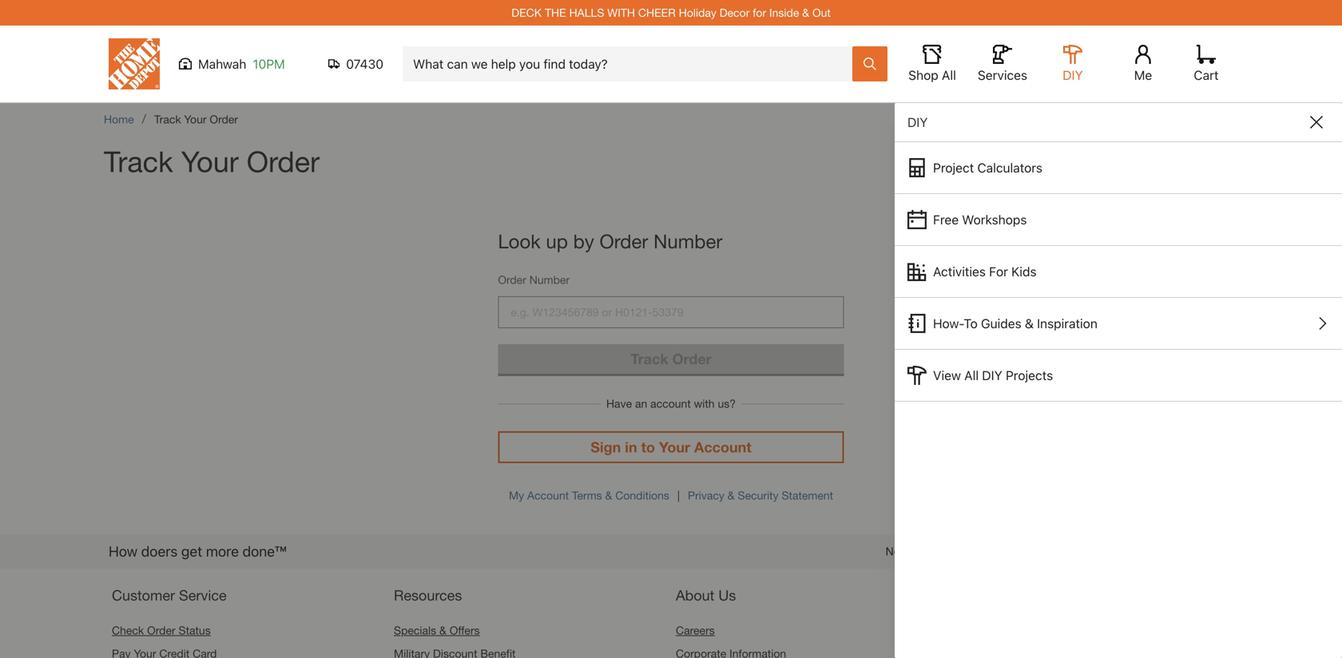 Task type: vqa. For each thing, say whether or not it's contained in the screenshot.
feedback.
no



Task type: locate. For each thing, give the bounding box(es) containing it.
diy
[[1063, 68, 1084, 83], [908, 115, 928, 130], [983, 368, 1003, 383]]

my
[[509, 489, 524, 502]]

& right privacy at the bottom of page
[[728, 489, 735, 502]]

2 vertical spatial track
[[631, 350, 669, 368]]

all for view
[[965, 368, 979, 383]]

the
[[545, 6, 566, 19]]

1 vertical spatial all
[[965, 368, 979, 383]]

all inside view all diy projects link
[[965, 368, 979, 383]]

shop all
[[909, 68, 957, 83]]

doers
[[141, 543, 178, 560]]

inspiration
[[1038, 316, 1098, 331]]

check order status
[[112, 624, 211, 637]]

1 horizontal spatial all
[[965, 368, 979, 383]]

project
[[934, 160, 975, 175]]

&
[[803, 6, 810, 19], [1025, 316, 1034, 331], [605, 489, 613, 502], [728, 489, 735, 502], [440, 624, 447, 637]]

Order Number text field
[[498, 297, 845, 329]]

how-to guides & inspiration button
[[895, 298, 1343, 349]]

diy inside diy button
[[1063, 68, 1084, 83]]

0 vertical spatial track your order
[[154, 113, 238, 126]]

0 horizontal spatial all
[[942, 68, 957, 83]]

diy left me
[[1063, 68, 1084, 83]]

0 vertical spatial account
[[695, 439, 752, 456]]

mahwah
[[198, 56, 246, 72]]

cart link
[[1189, 45, 1225, 83]]

call
[[985, 545, 1002, 558]]

to
[[964, 316, 978, 331]]

account inside sign in to your account link
[[695, 439, 752, 456]]

services button
[[978, 45, 1029, 83]]

my account terms & conditions link
[[509, 489, 670, 502]]

account right my
[[528, 489, 569, 502]]

1 vertical spatial number
[[530, 273, 570, 287]]

all inside shop all button
[[942, 68, 957, 83]]

0 horizontal spatial account
[[528, 489, 569, 502]]

0 vertical spatial all
[[942, 68, 957, 83]]

menu containing project calculators
[[895, 142, 1343, 402]]

10pm
[[253, 56, 285, 72]]

track down home link
[[104, 144, 173, 178]]

all right the 'shop'
[[942, 68, 957, 83]]

deck
[[512, 6, 542, 19]]

how
[[109, 543, 138, 560]]

number up the "order number" text box at the top of the page
[[654, 230, 723, 253]]

shop
[[909, 68, 939, 83]]

What can we help you find today? search field
[[413, 47, 852, 81]]

track inside 'button'
[[631, 350, 669, 368]]

1 horizontal spatial account
[[695, 439, 752, 456]]

up
[[546, 230, 568, 253]]

1 vertical spatial account
[[528, 489, 569, 502]]

0 vertical spatial diy
[[1063, 68, 1084, 83]]

statement
[[782, 489, 834, 502]]

1 horizontal spatial diy
[[983, 368, 1003, 383]]

track order
[[631, 350, 712, 368]]

decor
[[720, 6, 750, 19]]

diy left projects
[[983, 368, 1003, 383]]

all right view
[[965, 368, 979, 383]]

all
[[942, 68, 957, 83], [965, 368, 979, 383]]

activities for kids
[[934, 264, 1037, 279]]

how-to guides & inspiration
[[934, 316, 1098, 331]]

account up privacy at the bottom of page
[[695, 439, 752, 456]]

at:
[[1020, 545, 1033, 558]]

project calculators link
[[895, 142, 1343, 193]]

0 vertical spatial number
[[654, 230, 723, 253]]

track your order
[[154, 113, 238, 126], [104, 144, 320, 178]]

diy down the 'shop'
[[908, 115, 928, 130]]

us
[[719, 587, 736, 604]]

1 vertical spatial diy
[[908, 115, 928, 130]]

1 horizontal spatial number
[[654, 230, 723, 253]]

0 horizontal spatial diy
[[908, 115, 928, 130]]

activities
[[934, 264, 986, 279]]

number
[[654, 230, 723, 253], [530, 273, 570, 287]]

& right guides
[[1025, 316, 1034, 331]]

cart
[[1195, 68, 1219, 83]]

specials & offers
[[394, 624, 480, 637]]

drawer close image
[[1311, 116, 1324, 129]]

services
[[978, 68, 1028, 83]]

2 vertical spatial diy
[[983, 368, 1003, 383]]

check
[[112, 624, 144, 637]]

account
[[695, 439, 752, 456], [528, 489, 569, 502]]

diy inside view all diy projects link
[[983, 368, 1003, 383]]

terms
[[572, 489, 602, 502]]

0 vertical spatial your
[[184, 113, 207, 126]]

us
[[1005, 545, 1017, 558]]

menu
[[895, 142, 1343, 402]]

free workshops link
[[895, 194, 1343, 245]]

2 vertical spatial your
[[659, 439, 691, 456]]

07430
[[346, 56, 384, 72]]

2 horizontal spatial diy
[[1063, 68, 1084, 83]]

done™
[[243, 543, 287, 560]]

track down the "order number" text box at the top of the page
[[631, 350, 669, 368]]

order number
[[498, 273, 570, 287]]

1 vertical spatial your
[[181, 144, 239, 178]]

number down the "up"
[[530, 273, 570, 287]]

project calculators
[[934, 160, 1043, 175]]

holiday
[[679, 6, 717, 19]]

free workshops
[[934, 212, 1027, 227]]

track right home
[[154, 113, 181, 126]]

in
[[625, 439, 638, 456]]

need help? please call us at:
[[886, 545, 1036, 558]]

look
[[498, 230, 541, 253]]

track
[[154, 113, 181, 126], [104, 144, 173, 178], [631, 350, 669, 368]]

status
[[179, 624, 211, 637]]

1 vertical spatial track
[[104, 144, 173, 178]]

mahwah 10pm
[[198, 56, 285, 72]]

about
[[676, 587, 715, 604]]

1 vertical spatial track your order
[[104, 144, 320, 178]]

your
[[184, 113, 207, 126], [181, 144, 239, 178], [659, 439, 691, 456]]

free
[[934, 212, 959, 227]]

check order status link
[[112, 624, 211, 637]]

need
[[886, 545, 913, 558]]

by
[[574, 230, 595, 253]]



Task type: describe. For each thing, give the bounding box(es) containing it.
deck the halls with cheer holiday decor for inside & out link
[[512, 6, 831, 19]]

resources
[[394, 587, 462, 604]]

customer
[[112, 587, 175, 604]]

cheer
[[639, 6, 676, 19]]

activities for kids link
[[895, 246, 1343, 297]]

help?
[[916, 545, 945, 558]]

me button
[[1118, 45, 1169, 83]]

offers
[[450, 624, 480, 637]]

workshops
[[963, 212, 1027, 227]]

& left out
[[803, 6, 810, 19]]

my account terms & conditions | privacy & security statement
[[509, 489, 834, 502]]

how-
[[934, 316, 964, 331]]

service
[[179, 587, 227, 604]]

shop all button
[[907, 45, 958, 83]]

guides
[[982, 316, 1022, 331]]

deck the halls with cheer holiday decor for inside & out
[[512, 6, 831, 19]]

07430 button
[[329, 56, 384, 72]]

& right terms
[[605, 489, 613, 502]]

get
[[181, 543, 202, 560]]

security
[[738, 489, 779, 502]]

look up by order number
[[498, 230, 723, 253]]

& inside button
[[1025, 316, 1034, 331]]

with
[[608, 6, 635, 19]]

customer service
[[112, 587, 227, 604]]

home link
[[104, 113, 134, 126]]

for
[[753, 6, 767, 19]]

|
[[678, 489, 680, 502]]

calculators
[[978, 160, 1043, 175]]

projects
[[1006, 368, 1054, 383]]

track order button
[[498, 344, 845, 374]]

to
[[642, 439, 655, 456]]

specials
[[394, 624, 437, 637]]

out
[[813, 6, 831, 19]]

the home depot logo image
[[109, 38, 160, 90]]

0 horizontal spatial number
[[530, 273, 570, 287]]

careers
[[676, 624, 715, 637]]

privacy
[[688, 489, 725, 502]]

privacy & security statement link
[[688, 489, 834, 502]]

view all diy projects link
[[895, 350, 1343, 401]]

specials & offers link
[[394, 624, 480, 637]]

conditions
[[616, 489, 670, 502]]

order inside 'button'
[[673, 350, 712, 368]]

all for shop
[[942, 68, 957, 83]]

view all diy projects
[[934, 368, 1054, 383]]

sign
[[591, 439, 621, 456]]

halls
[[570, 6, 605, 19]]

sign in to your account link
[[498, 432, 845, 464]]

for
[[990, 264, 1009, 279]]

please
[[949, 545, 982, 558]]

about us
[[676, 587, 736, 604]]

inside
[[770, 6, 800, 19]]

view
[[934, 368, 962, 383]]

careers link
[[676, 624, 715, 637]]

how doers get more done™
[[109, 543, 287, 560]]

& left offers
[[440, 624, 447, 637]]

kids
[[1012, 264, 1037, 279]]

your inside sign in to your account link
[[659, 439, 691, 456]]

diy button
[[1048, 45, 1099, 83]]

home
[[104, 113, 134, 126]]

me
[[1135, 68, 1153, 83]]

0 vertical spatial track
[[154, 113, 181, 126]]

sign in to your account
[[591, 439, 752, 456]]

more
[[206, 543, 239, 560]]



